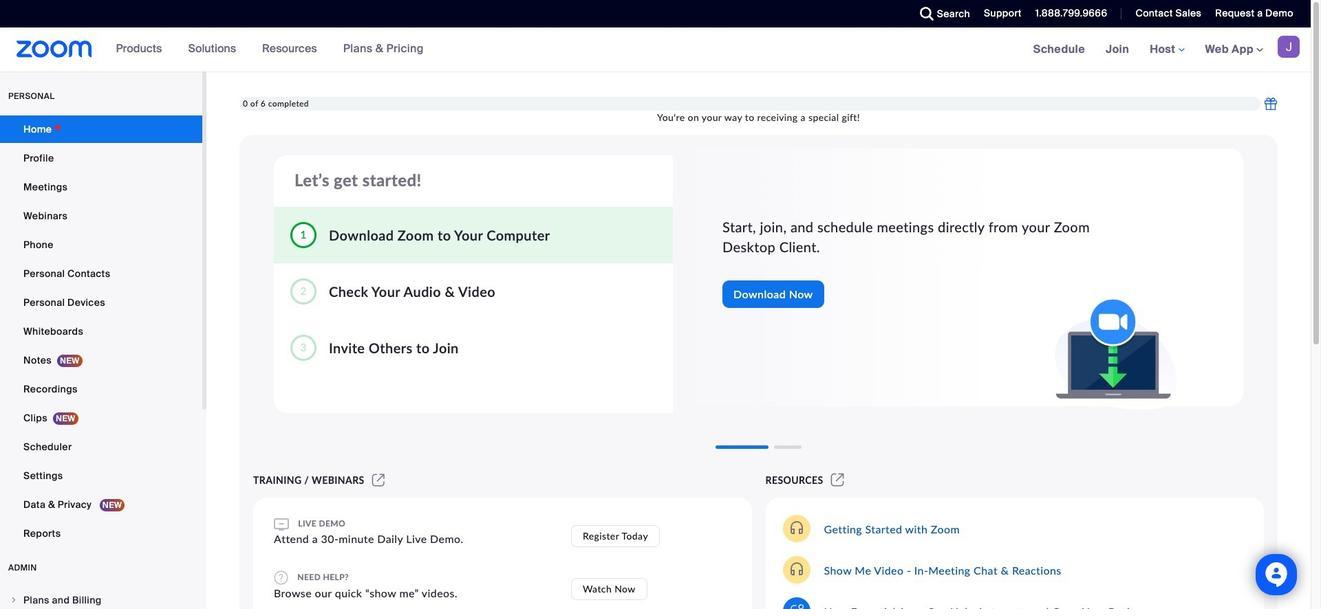 Task type: describe. For each thing, give the bounding box(es) containing it.
2 window new image from the left
[[829, 475, 846, 486]]

1 window new image from the left
[[370, 475, 387, 486]]

personal menu menu
[[0, 116, 202, 549]]



Task type: locate. For each thing, give the bounding box(es) containing it.
1 horizontal spatial window new image
[[829, 475, 846, 486]]

banner
[[0, 28, 1311, 72]]

0 horizontal spatial window new image
[[370, 475, 387, 486]]

meetings navigation
[[1023, 28, 1311, 72]]

window new image
[[370, 475, 387, 486], [829, 475, 846, 486]]

zoom logo image
[[17, 41, 92, 58]]

product information navigation
[[106, 28, 434, 72]]

profile picture image
[[1278, 36, 1300, 58]]



Task type: vqa. For each thing, say whether or not it's contained in the screenshot.
tab
no



